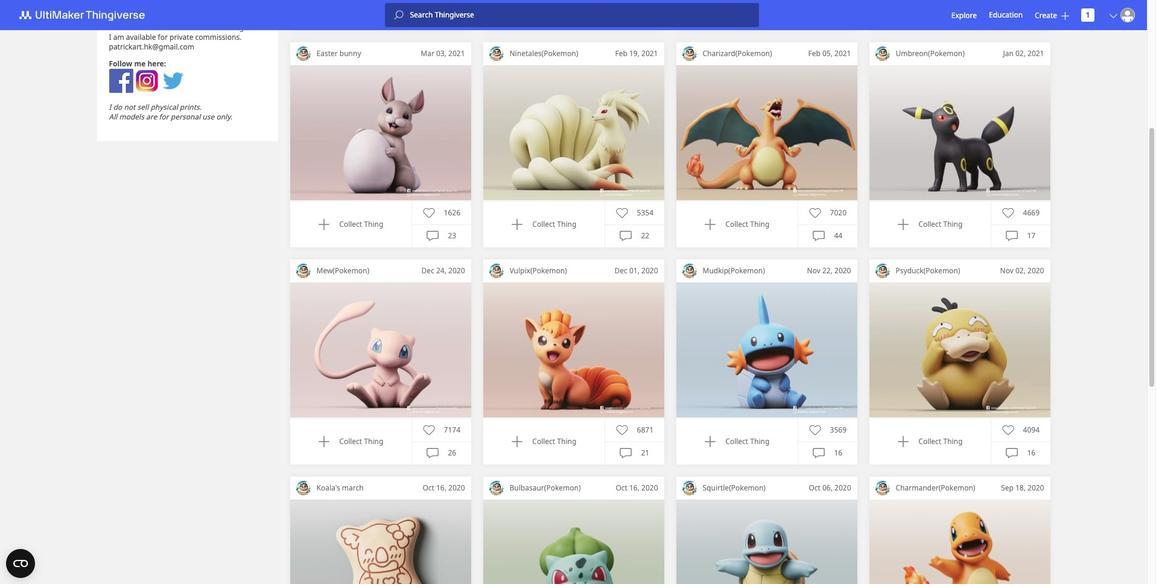 Task type: vqa. For each thing, say whether or not it's contained in the screenshot.
Thing details button
no



Task type: describe. For each thing, give the bounding box(es) containing it.
avatar image for koala's march
[[296, 481, 311, 496]]

vulpix(pokemon)
[[510, 266, 567, 276]]

2020 for bulbasaur(pokemon)
[[642, 483, 658, 493]]

things.
[[226, 22, 249, 33]]

5354
[[637, 207, 654, 218]]

i do not sell physical prints. all models are for personal use only.
[[109, 102, 232, 122]]

thing card image for vulpix(pokemon)
[[483, 282, 664, 418]]

22
[[641, 231, 650, 241]]

not
[[124, 102, 135, 112]]

a 3d artist who likes to make cute things. i am available for private commissions. patrickart.hk@gmail.com
[[109, 22, 249, 52]]

a
[[109, 22, 114, 33]]

2020 for squirtle(pokemon)
[[835, 483, 851, 493]]

like image up search thingiverse text box
[[618, 0, 630, 2]]

charmander(pokemon)
[[896, 483, 976, 493]]

16 link for 3569
[[813, 447, 843, 459]]

comment image for like image associated with charizard(pokemon)
[[813, 230, 825, 242]]

comment image for 4669
[[1006, 230, 1018, 242]]

bulbasaur(pokemon)
[[510, 483, 581, 493]]

7174
[[444, 425, 461, 435]]

6871 link
[[616, 424, 654, 436]]

like image for vulpix(pokemon)
[[616, 424, 628, 436]]

add to collection image for dec 24, 2020
[[318, 436, 330, 448]]

23
[[448, 231, 456, 241]]

dec for dec 01, 2020
[[615, 266, 628, 276]]

use
[[202, 112, 214, 122]]

3569 link
[[809, 424, 847, 436]]

22,
[[823, 266, 833, 276]]

comment image for 3569
[[813, 447, 825, 459]]

comment image for like image for vulpix(pokemon)
[[620, 447, 632, 459]]

comment image left create
[[1008, 13, 1021, 25]]

avatar image for mew(pokemon)
[[296, 264, 311, 278]]

comment image for like image over search thingiverse text box
[[622, 13, 634, 25]]

dec for dec 24, 2020
[[422, 266, 434, 276]]

sep 18, 2020
[[1001, 483, 1044, 493]]

all
[[109, 112, 117, 122]]

0 vertical spatial add to collection image
[[705, 1, 717, 13]]

collect thing link for 4094
[[898, 436, 963, 448]]

like image up mar
[[425, 0, 437, 2]]

avatar image for mudkip(pokemon)
[[682, 264, 697, 278]]

explore
[[952, 10, 977, 20]]

2021 for feb 05, 2021
[[835, 48, 851, 59]]

commissions.
[[195, 32, 242, 42]]

22 link
[[620, 230, 650, 242]]

feb 05, 2021
[[808, 48, 851, 59]]

collect thing for 6871
[[533, 436, 577, 447]]

2020 for mew(pokemon)
[[448, 266, 465, 276]]

koala's march
[[317, 483, 364, 493]]

thing for 6871
[[557, 436, 577, 447]]

i inside i do not sell physical prints. all models are for personal use only.
[[109, 102, 111, 112]]

thing for 7020
[[750, 219, 770, 229]]

thing card image for psyduck(pokemon)
[[869, 282, 1051, 418]]

thing for 7174
[[364, 436, 383, 447]]

mudkip(pokemon)
[[703, 266, 765, 276]]

march
[[342, 483, 364, 493]]

1626
[[444, 207, 461, 218]]

koala's
[[317, 483, 340, 493]]

open widget image
[[6, 549, 35, 578]]

follow me here:
[[109, 59, 166, 69]]

explore button
[[952, 10, 977, 20]]

21 link
[[620, 447, 650, 459]]

physical
[[151, 102, 178, 112]]

add to collection image for vulpix(pokemon)
[[511, 436, 523, 448]]

01,
[[630, 266, 640, 276]]

add to collection image for ninetales(pokemon)
[[511, 218, 523, 231]]

collect thing for 4094
[[919, 436, 963, 447]]

ninetales(pokemon)
[[510, 48, 578, 59]]

thing card image for squirtle(pokemon)
[[676, 500, 857, 584]]

psyduck(pokemon)
[[896, 266, 961, 276]]

3d
[[115, 22, 125, 33]]

like image for easter bunny
[[423, 207, 435, 219]]

create button
[[1035, 10, 1070, 20]]

oct 16, 2020 for bulbasaur(pokemon)
[[616, 483, 658, 493]]

3 image image from the left
[[161, 69, 185, 93]]

2 image image from the left
[[135, 69, 159, 93]]

charizard(pokemon)
[[703, 48, 772, 59]]

oct for bulbasaur(pokemon)
[[616, 483, 628, 493]]

avatar image for vulpix(pokemon)
[[489, 264, 504, 278]]

collect for 4094
[[919, 436, 942, 447]]

thing for 3569
[[750, 436, 770, 447]]

thing card image for koala's march
[[290, 500, 471, 584]]

artist
[[127, 22, 144, 33]]

comment image for 7174's like icon
[[427, 447, 439, 459]]

do
[[113, 102, 122, 112]]

03,
[[436, 48, 447, 59]]

oct for koala's march
[[423, 483, 434, 493]]

4669 link
[[1002, 207, 1040, 219]]

private
[[170, 32, 193, 42]]

thing for 5354
[[557, 219, 577, 229]]

for inside a 3d artist who likes to make cute things. i am available for private commissions. patrickart.hk@gmail.com
[[158, 32, 168, 42]]

collect thing link for 3569
[[705, 436, 770, 448]]

avatar image for psyduck(pokemon)
[[875, 264, 890, 278]]

comment image for 4094
[[1006, 447, 1018, 459]]

26 link
[[427, 447, 456, 459]]

6871
[[637, 425, 654, 435]]

4094 link
[[1002, 424, 1040, 436]]

nov for nov 22, 2020
[[807, 266, 821, 276]]

available
[[126, 32, 156, 42]]

44
[[834, 231, 843, 241]]

thing card image for bulbasaur(pokemon)
[[483, 500, 664, 584]]

thing for 4669
[[944, 219, 963, 229]]

like image for 4094
[[1002, 424, 1014, 436]]

education link
[[989, 8, 1023, 22]]

7174 link
[[423, 424, 461, 436]]

collect thing for 3569
[[726, 436, 770, 447]]

2020 for mudkip(pokemon)
[[835, 266, 851, 276]]

7020 link
[[809, 207, 847, 219]]

18,
[[1016, 483, 1026, 493]]

sep
[[1001, 483, 1014, 493]]

collect for 6871
[[533, 436, 555, 447]]

collect for 7020
[[726, 219, 749, 229]]

cute
[[209, 22, 224, 33]]

mew(pokemon)
[[317, 266, 369, 276]]

thing for 4094
[[944, 436, 963, 447]]

thing card image for umbreon(pokemon)
[[869, 65, 1051, 201]]

16, for bulbasaur(pokemon)
[[630, 483, 640, 493]]

thing for 1626
[[364, 219, 383, 229]]

education
[[989, 10, 1023, 20]]

16 link for 4094
[[1006, 447, 1036, 459]]

am
[[113, 32, 124, 42]]

5354 link
[[616, 207, 654, 219]]

16, for koala's march
[[436, 483, 447, 493]]



Task type: locate. For each thing, give the bounding box(es) containing it.
avatar image
[[1121, 8, 1135, 22], [296, 46, 311, 61], [489, 46, 504, 61], [682, 46, 697, 61], [875, 46, 890, 61], [296, 264, 311, 278], [489, 264, 504, 278], [682, 264, 697, 278], [875, 264, 890, 278], [296, 481, 311, 496], [489, 481, 504, 496], [682, 481, 697, 496], [875, 481, 890, 496]]

add to collection image for psyduck(pokemon)
[[898, 436, 910, 448]]

16 down 3569
[[834, 448, 843, 458]]

add to collection image for umbreon(pokemon)
[[898, 218, 910, 231]]

2 dec from the left
[[615, 266, 628, 276]]

2020 down the 26
[[448, 483, 465, 493]]

collect thing for 4669
[[919, 219, 963, 229]]

02, for nov
[[1016, 266, 1026, 276]]

like image for 4669
[[1002, 207, 1014, 219]]

4669
[[1023, 207, 1040, 218]]

collect up mew(pokemon)
[[339, 219, 362, 229]]

collect up march
[[339, 436, 362, 447]]

26
[[448, 448, 456, 458]]

thing card image for easter bunny
[[290, 65, 471, 201]]

avatar image for charizard(pokemon)
[[682, 46, 697, 61]]

1626 link
[[423, 207, 461, 219]]

like image for ninetales(pokemon)
[[616, 207, 628, 219]]

collect for 7174
[[339, 436, 362, 447]]

0 horizontal spatial 16,
[[436, 483, 447, 493]]

models
[[119, 112, 144, 122]]

collect up vulpix(pokemon)
[[533, 219, 555, 229]]

add to collection image up bulbasaur(pokemon)
[[511, 436, 523, 448]]

1 horizontal spatial 16 link
[[1006, 447, 1036, 459]]

comment image up 03,
[[429, 13, 441, 25]]

oct left 06,
[[809, 483, 821, 493]]

me
[[134, 59, 146, 69]]

2020 for psyduck(pokemon)
[[1028, 266, 1044, 276]]

thing card image for ninetales(pokemon)
[[483, 65, 664, 201]]

collect up mudkip(pokemon)
[[726, 219, 749, 229]]

thing card image
[[290, 65, 471, 201], [483, 65, 664, 201], [676, 65, 857, 201], [869, 65, 1051, 201], [290, 282, 471, 418], [483, 282, 664, 418], [676, 282, 857, 418], [869, 282, 1051, 418], [290, 500, 471, 584], [483, 500, 664, 584], [676, 500, 857, 584], [869, 500, 1051, 584]]

jan
[[1003, 48, 1014, 59]]

2021 right jan
[[1028, 48, 1044, 59]]

collect thing link up charmander(pokemon)
[[898, 436, 963, 448]]

16 link down 4094 link
[[1006, 447, 1036, 459]]

comment image up 19,
[[622, 13, 634, 25]]

collect thing for 7020
[[726, 219, 770, 229]]

2 16, from the left
[[630, 483, 640, 493]]

oct
[[423, 483, 434, 493], [616, 483, 628, 493], [809, 483, 821, 493]]

image image
[[109, 69, 133, 93], [135, 69, 159, 93], [161, 69, 185, 93]]

thing card image for mew(pokemon)
[[290, 282, 471, 418]]

2021 for mar 03, 2021
[[448, 48, 465, 59]]

19,
[[629, 48, 640, 59]]

add to collection image for mudkip(pokemon)
[[705, 436, 717, 448]]

4 2021 from the left
[[1028, 48, 1044, 59]]

make
[[189, 22, 207, 33]]

06,
[[823, 483, 833, 493]]

collect thing up charmander(pokemon)
[[919, 436, 963, 447]]

avatar image right oct 06, 2020
[[875, 481, 890, 496]]

02,
[[1016, 48, 1026, 59], [1016, 266, 1026, 276]]

prints.
[[180, 102, 202, 112]]

44 link
[[813, 230, 843, 242]]

avatar image left mudkip(pokemon)
[[682, 264, 697, 278]]

add to collection image
[[705, 1, 717, 13], [318, 218, 330, 231], [318, 436, 330, 448]]

add to collection image up ninetales(pokemon)
[[511, 1, 523, 13]]

2020 right 22, at the top right
[[835, 266, 851, 276]]

collect thing link up bulbasaur(pokemon)
[[511, 436, 577, 448]]

7020
[[830, 207, 847, 218]]

2 feb from the left
[[808, 48, 821, 59]]

4094
[[1023, 425, 1040, 435]]

3569
[[830, 425, 847, 435]]

collect thing link for 6871
[[511, 436, 577, 448]]

collect thing up mew(pokemon)
[[339, 219, 383, 229]]

feb left 05,
[[808, 48, 821, 59]]

collect for 3569
[[726, 436, 749, 447]]

thing
[[364, 219, 383, 229], [557, 219, 577, 229], [750, 219, 770, 229], [944, 219, 963, 229], [364, 436, 383, 447], [557, 436, 577, 447], [750, 436, 770, 447], [944, 436, 963, 447]]

0 vertical spatial for
[[158, 32, 168, 42]]

2021 right 05,
[[835, 48, 851, 59]]

1 vertical spatial 02,
[[1016, 266, 1026, 276]]

comment image for like image over mar
[[429, 13, 441, 25]]

collect up charmander(pokemon)
[[919, 436, 942, 447]]

image image up physical
[[161, 69, 185, 93]]

collect thing link for 1626
[[318, 218, 383, 231]]

dec 24, 2020
[[422, 266, 465, 276]]

comment image left the 26
[[427, 447, 439, 459]]

0 vertical spatial i
[[109, 32, 111, 42]]

16 down "4094"
[[1028, 448, 1036, 458]]

oct 16, 2020 for koala's march
[[423, 483, 465, 493]]

oct 16, 2020
[[423, 483, 465, 493], [616, 483, 658, 493]]

2020 right 06,
[[835, 483, 851, 493]]

collect thing up mudkip(pokemon)
[[726, 219, 770, 229]]

add to collection image for mar 03, 2021
[[318, 218, 330, 231]]

02, for jan
[[1016, 48, 1026, 59]]

feb for feb 05, 2021
[[808, 48, 821, 59]]

i left the do
[[109, 102, 111, 112]]

comment image for 5354
[[620, 230, 632, 242]]

makerbot logo image
[[12, 8, 159, 22]]

easter bunny
[[317, 48, 361, 59]]

add to collection image up mew(pokemon)
[[318, 218, 330, 231]]

like image left "4094"
[[1002, 424, 1014, 436]]

collect for 1626
[[339, 219, 362, 229]]

collect thing link for 7020
[[705, 218, 770, 231]]

2020 for vulpix(pokemon)
[[642, 266, 658, 276]]

0 vertical spatial 02,
[[1016, 48, 1026, 59]]

23 link
[[427, 230, 456, 242]]

17 link
[[1006, 230, 1036, 242]]

dec
[[422, 266, 434, 276], [615, 266, 628, 276]]

for
[[158, 32, 168, 42], [159, 112, 169, 122]]

collect thing link up vulpix(pokemon)
[[511, 218, 577, 231]]

follow
[[109, 59, 132, 69]]

squirtle(pokemon)
[[703, 483, 766, 493]]

like image left 4669
[[1002, 207, 1014, 219]]

2 02, from the top
[[1016, 266, 1026, 276]]

dec left 01,
[[615, 266, 628, 276]]

2020 for charmander(pokemon)
[[1028, 483, 1044, 493]]

like image for charizard(pokemon)
[[809, 207, 821, 219]]

comment image left 22
[[620, 230, 632, 242]]

like image left 7020
[[809, 207, 821, 219]]

1 i from the top
[[109, 32, 111, 42]]

add to collection image up mudkip(pokemon)
[[705, 218, 717, 231]]

here:
[[148, 59, 166, 69]]

1 16 from the left
[[834, 448, 843, 458]]

avatar image for squirtle(pokemon)
[[682, 481, 697, 496]]

collect
[[339, 219, 362, 229], [533, 219, 555, 229], [726, 219, 749, 229], [919, 219, 942, 229], [339, 436, 362, 447], [533, 436, 555, 447], [726, 436, 749, 447], [919, 436, 942, 447]]

0 horizontal spatial feb
[[615, 48, 628, 59]]

2 oct 16, 2020 from the left
[[616, 483, 658, 493]]

like image left 5354
[[616, 207, 628, 219]]

1 2021 from the left
[[448, 48, 465, 59]]

0 horizontal spatial oct
[[423, 483, 434, 493]]

avatar image left the umbreon(pokemon)
[[875, 46, 890, 61]]

nov 22, 2020
[[807, 266, 851, 276]]

sell
[[137, 102, 149, 112]]

16 link down the 3569 link
[[813, 447, 843, 459]]

oct down "21" link
[[616, 483, 628, 493]]

like image left "6871"
[[616, 424, 628, 436]]

avatar image left mew(pokemon)
[[296, 264, 311, 278]]

0 horizontal spatial dec
[[422, 266, 434, 276]]

thing card image for charmander(pokemon)
[[869, 500, 1051, 584]]

nov
[[807, 266, 821, 276], [1000, 266, 1014, 276]]

1 dec from the left
[[422, 266, 434, 276]]

collect thing link up squirtle(pokemon)
[[705, 436, 770, 448]]

add to collection image up psyduck(pokemon)
[[898, 218, 910, 231]]

1 horizontal spatial oct 16, 2020
[[616, 483, 658, 493]]

feb 19, 2021
[[615, 48, 658, 59]]

collect thing up vulpix(pokemon)
[[533, 219, 577, 229]]

i
[[109, 32, 111, 42], [109, 102, 111, 112]]

add to collection image
[[511, 1, 523, 13], [511, 218, 523, 231], [705, 218, 717, 231], [898, 218, 910, 231], [511, 436, 523, 448], [705, 436, 717, 448], [898, 436, 910, 448]]

2 16 link from the left
[[1006, 447, 1036, 459]]

2020 right 18,
[[1028, 483, 1044, 493]]

3 2021 from the left
[[835, 48, 851, 59]]

2021 right 03,
[[448, 48, 465, 59]]

mar 03, 2021
[[421, 48, 465, 59]]

collect up psyduck(pokemon)
[[919, 219, 942, 229]]

to
[[180, 22, 187, 33]]

create
[[1035, 10, 1057, 20]]

2 oct from the left
[[616, 483, 628, 493]]

21
[[641, 448, 650, 458]]

1 16, from the left
[[436, 483, 447, 493]]

2020 right 24,
[[448, 266, 465, 276]]

add to collection image for charizard(pokemon)
[[705, 218, 717, 231]]

like image for 3569
[[809, 424, 821, 436]]

16 link
[[813, 447, 843, 459], [1006, 447, 1036, 459]]

1 horizontal spatial feb
[[808, 48, 821, 59]]

avatar image right 1 link
[[1121, 8, 1135, 22]]

0 horizontal spatial 16
[[834, 448, 843, 458]]

2020 down 17
[[1028, 266, 1044, 276]]

collect thing for 1626
[[339, 219, 383, 229]]

avatar image left psyduck(pokemon)
[[875, 264, 890, 278]]

oct 06, 2020
[[809, 483, 851, 493]]

add to collection image up charmander(pokemon)
[[898, 436, 910, 448]]

feb
[[615, 48, 628, 59], [808, 48, 821, 59]]

collect up bulbasaur(pokemon)
[[533, 436, 555, 447]]

add to collection image up vulpix(pokemon)
[[511, 218, 523, 231]]

collect for 5354
[[533, 219, 555, 229]]

easter
[[317, 48, 338, 59]]

avatar image left squirtle(pokemon)
[[682, 481, 697, 496]]

dec left 24,
[[422, 266, 434, 276]]

avatar image for ninetales(pokemon)
[[489, 46, 504, 61]]

avatar image for charmander(pokemon)
[[875, 481, 890, 496]]

0 horizontal spatial 16 link
[[813, 447, 843, 459]]

comment image
[[427, 230, 439, 242], [620, 230, 632, 242], [1006, 230, 1018, 242], [813, 447, 825, 459], [1006, 447, 1018, 459]]

2020 down 21 at right
[[642, 483, 658, 493]]

16 for 3569
[[834, 448, 843, 458]]

Search Thingiverse text field
[[404, 10, 760, 20]]

about:
[[109, 2, 143, 16]]

like image left "7174"
[[423, 424, 435, 436]]

2021 for feb 19, 2021
[[642, 48, 658, 59]]

1 oct from the left
[[423, 483, 434, 493]]

1 horizontal spatial nov
[[1000, 266, 1014, 276]]

collect thing link for 4669
[[898, 218, 963, 231]]

02, down the 17 link
[[1016, 266, 1026, 276]]

0 horizontal spatial nov
[[807, 266, 821, 276]]

2021 for jan 02, 2021
[[1028, 48, 1044, 59]]

2021
[[448, 48, 465, 59], [642, 48, 658, 59], [835, 48, 851, 59], [1028, 48, 1044, 59]]

collect thing link up mudkip(pokemon)
[[705, 218, 770, 231]]

dec 01, 2020
[[615, 266, 658, 276]]

1 vertical spatial add to collection image
[[318, 218, 330, 231]]

collect thing link up march
[[318, 436, 383, 448]]

umbreon(pokemon)
[[896, 48, 965, 59]]

1 16 link from the left
[[813, 447, 843, 459]]

avatar image left bulbasaur(pokemon)
[[489, 481, 504, 496]]

mar
[[421, 48, 434, 59]]

nov for nov 02, 2020
[[1000, 266, 1014, 276]]

2021 right 19,
[[642, 48, 658, 59]]

collect up squirtle(pokemon)
[[726, 436, 749, 447]]

1 horizontal spatial oct
[[616, 483, 628, 493]]

0 horizontal spatial image image
[[109, 69, 133, 93]]

avatar image for bulbasaur(pokemon)
[[489, 481, 504, 496]]

add to collection image up squirtle(pokemon)
[[705, 436, 717, 448]]

feb left 19,
[[615, 48, 628, 59]]

2 vertical spatial add to collection image
[[318, 436, 330, 448]]

16, down "21" link
[[630, 483, 640, 493]]

comment image for 1626
[[427, 230, 439, 242]]

like image left 1626
[[423, 207, 435, 219]]

16, down 26 link
[[436, 483, 447, 493]]

jan 02, 2021
[[1003, 48, 1044, 59]]

personal
[[171, 112, 201, 122]]

nov down the 17 link
[[1000, 266, 1014, 276]]

nov 02, 2020
[[1000, 266, 1044, 276]]

02, right jan
[[1016, 48, 1026, 59]]

avatar image left easter on the top of the page
[[296, 46, 311, 61]]

collect thing link up mew(pokemon)
[[318, 218, 383, 231]]

1 nov from the left
[[807, 266, 821, 276]]

for right are
[[159, 112, 169, 122]]

1 oct 16, 2020 from the left
[[423, 483, 465, 493]]

for inside i do not sell physical prints. all models are for personal use only.
[[159, 112, 169, 122]]

avatar image left vulpix(pokemon)
[[489, 264, 504, 278]]

plusicon image
[[1062, 12, 1070, 20]]

0 horizontal spatial oct 16, 2020
[[423, 483, 465, 493]]

oct for squirtle(pokemon)
[[809, 483, 821, 493]]

oct 16, 2020 down 26 link
[[423, 483, 465, 493]]

1 horizontal spatial image image
[[135, 69, 159, 93]]

who
[[146, 22, 161, 33]]

1 image image from the left
[[109, 69, 133, 93]]

comment image down the 3569 link
[[813, 447, 825, 459]]

patrickart.hk@gmail.com
[[109, 42, 194, 52]]

1 horizontal spatial 16,
[[630, 483, 640, 493]]

comment image left 23
[[427, 230, 439, 242]]

3 oct from the left
[[809, 483, 821, 493]]

collect thing for 5354
[[533, 219, 577, 229]]

24,
[[436, 266, 447, 276]]

image image up 'sell' in the left top of the page
[[135, 69, 159, 93]]

2 horizontal spatial image image
[[161, 69, 185, 93]]

bunny
[[340, 48, 361, 59]]

avatar image left ninetales(pokemon)
[[489, 46, 504, 61]]

comment image left "44"
[[813, 230, 825, 242]]

17
[[1028, 231, 1036, 241]]

1 horizontal spatial 16
[[1028, 448, 1036, 458]]

2 2021 from the left
[[642, 48, 658, 59]]

like image
[[1002, 207, 1014, 219], [423, 424, 435, 436], [809, 424, 821, 436], [1002, 424, 1014, 436]]

only.
[[216, 112, 232, 122]]

avatar image for umbreon(pokemon)
[[875, 46, 890, 61]]

like image left 3569
[[809, 424, 821, 436]]

collect thing up march
[[339, 436, 383, 447]]

thing card image for mudkip(pokemon)
[[676, 282, 857, 418]]

thing card image for charizard(pokemon)
[[676, 65, 857, 201]]

collect for 4669
[[919, 219, 942, 229]]

1
[[1086, 10, 1090, 20]]

comment image left 21 at right
[[620, 447, 632, 459]]

i inside a 3d artist who likes to make cute things. i am available for private commissions. patrickart.hk@gmail.com
[[109, 32, 111, 42]]

collect thing up bulbasaur(pokemon)
[[533, 436, 577, 447]]

collect thing
[[339, 219, 383, 229], [533, 219, 577, 229], [726, 219, 770, 229], [919, 219, 963, 229], [339, 436, 383, 447], [533, 436, 577, 447], [726, 436, 770, 447], [919, 436, 963, 447]]

1 feb from the left
[[615, 48, 628, 59]]

feb for feb 19, 2021
[[615, 48, 628, 59]]

collect thing link for 5354
[[511, 218, 577, 231]]

1 vertical spatial for
[[159, 112, 169, 122]]

collect thing link for 7174
[[318, 436, 383, 448]]

like image
[[425, 0, 437, 2], [618, 0, 630, 2], [423, 207, 435, 219], [616, 207, 628, 219], [809, 207, 821, 219], [616, 424, 628, 436]]

are
[[146, 112, 157, 122]]

add to collection image up "koala's"
[[318, 436, 330, 448]]

1 horizontal spatial dec
[[615, 266, 628, 276]]

search control image
[[394, 10, 404, 20]]

collect thing link up psyduck(pokemon)
[[898, 218, 963, 231]]

1 link
[[1082, 8, 1095, 22]]

collect thing for 7174
[[339, 436, 383, 447]]

avatar image left charizard(pokemon)
[[682, 46, 697, 61]]

2 horizontal spatial oct
[[809, 483, 821, 493]]

i left am
[[109, 32, 111, 42]]

2 i from the top
[[109, 102, 111, 112]]

collect thing up squirtle(pokemon)
[[726, 436, 770, 447]]

for left private
[[158, 32, 168, 42]]

comment image
[[429, 13, 441, 25], [622, 13, 634, 25], [1008, 13, 1021, 25], [813, 230, 825, 242], [427, 447, 439, 459], [620, 447, 632, 459]]

16 for 4094
[[1028, 448, 1036, 458]]

avatar image for easter bunny
[[296, 46, 311, 61]]

2 nov from the left
[[1000, 266, 1014, 276]]

like image for 7174
[[423, 424, 435, 436]]

2020 right 01,
[[642, 266, 658, 276]]

oct 16, 2020 down "21" link
[[616, 483, 658, 493]]

05,
[[823, 48, 833, 59]]

add to collection image up charizard(pokemon)
[[705, 1, 717, 13]]

2 16 from the left
[[1028, 448, 1036, 458]]

1 vertical spatial i
[[109, 102, 111, 112]]

likes
[[163, 22, 178, 33]]

1 02, from the top
[[1016, 48, 1026, 59]]

comment image down 4094 link
[[1006, 447, 1018, 459]]



